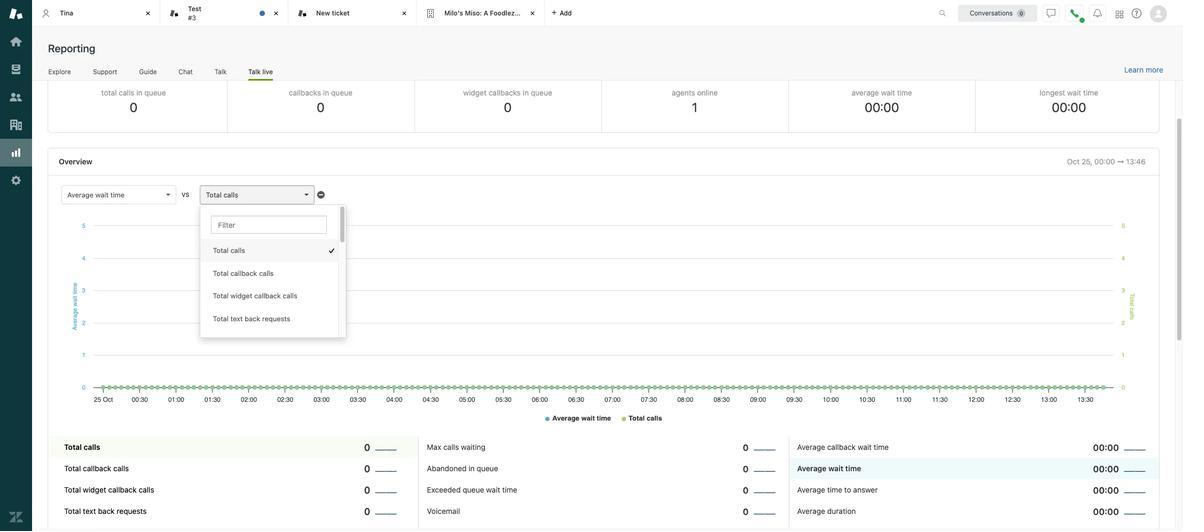 Task type: locate. For each thing, give the bounding box(es) containing it.
guide link
[[139, 68, 157, 79]]

main element
[[0, 0, 32, 532]]

0 horizontal spatial talk
[[215, 68, 227, 76]]

0 horizontal spatial close image
[[143, 8, 153, 19]]

reporting
[[48, 42, 95, 55]]

subsidiary
[[517, 9, 550, 17]]

talk
[[215, 68, 227, 76], [248, 68, 261, 76]]

close image for tina
[[143, 8, 153, 19]]

test
[[188, 5, 202, 13]]

test #3
[[188, 5, 202, 22]]

zendesk image
[[9, 511, 23, 525]]

milo's
[[445, 9, 464, 17]]

learn more
[[1125, 65, 1164, 74]]

close image inside new ticket tab
[[399, 8, 410, 19]]

support
[[93, 68, 117, 76]]

talk for talk
[[215, 68, 227, 76]]

chat link
[[179, 68, 193, 79]]

close image left milo's
[[399, 8, 410, 19]]

new ticket tab
[[289, 0, 417, 27]]

tab containing test
[[160, 0, 289, 27]]

reporting image
[[9, 146, 23, 160]]

1 horizontal spatial talk
[[248, 68, 261, 76]]

3 close image from the left
[[399, 8, 410, 19]]

1 talk from the left
[[215, 68, 227, 76]]

1 horizontal spatial close image
[[271, 8, 282, 19]]

more
[[1147, 65, 1164, 74]]

new
[[316, 9, 330, 17]]

organizations image
[[9, 118, 23, 132]]

guide
[[139, 68, 157, 76]]

zendesk products image
[[1117, 10, 1124, 18]]

a
[[484, 9, 489, 17]]

close image inside tina tab
[[143, 8, 153, 19]]

talk right the chat
[[215, 68, 227, 76]]

close image
[[143, 8, 153, 19], [271, 8, 282, 19], [399, 8, 410, 19]]

get started image
[[9, 35, 23, 49]]

1 close image from the left
[[143, 8, 153, 19]]

talk left the live
[[248, 68, 261, 76]]

miso:
[[465, 9, 482, 17]]

notifications image
[[1094, 9, 1103, 17]]

zendesk support image
[[9, 7, 23, 21]]

close image left new
[[271, 8, 282, 19]]

close image for new ticket
[[399, 8, 410, 19]]

2 close image from the left
[[271, 8, 282, 19]]

2 talk from the left
[[248, 68, 261, 76]]

milo's miso: a foodlez subsidiary tab
[[417, 0, 550, 27]]

tabs tab list
[[32, 0, 928, 27]]

2 horizontal spatial close image
[[399, 8, 410, 19]]

talk for talk live
[[248, 68, 261, 76]]

talk link
[[215, 68, 227, 79]]

close image left #3
[[143, 8, 153, 19]]

tab
[[160, 0, 289, 27]]



Task type: vqa. For each thing, say whether or not it's contained in the screenshot.
Customers Image
yes



Task type: describe. For each thing, give the bounding box(es) containing it.
learn more link
[[1125, 65, 1164, 75]]

tina tab
[[32, 0, 160, 27]]

new ticket
[[316, 9, 350, 17]]

talk live link
[[248, 68, 273, 81]]

admin image
[[9, 174, 23, 188]]

tina
[[60, 9, 73, 17]]

support link
[[93, 68, 118, 79]]

close image
[[528, 8, 538, 19]]

conversations
[[971, 9, 1014, 17]]

milo's miso: a foodlez subsidiary
[[445, 9, 550, 17]]

add button
[[545, 0, 579, 26]]

explore link
[[48, 68, 71, 79]]

talk live
[[248, 68, 273, 76]]

chat
[[179, 68, 193, 76]]

ticket
[[332, 9, 350, 17]]

conversations button
[[959, 5, 1038, 22]]

#3
[[188, 14, 196, 22]]

get help image
[[1133, 9, 1142, 18]]

learn
[[1125, 65, 1145, 74]]

button displays agent's chat status as invisible. image
[[1048, 9, 1056, 17]]

foodlez
[[490, 9, 515, 17]]

live
[[263, 68, 273, 76]]

explore
[[48, 68, 71, 76]]

customers image
[[9, 90, 23, 104]]

views image
[[9, 63, 23, 76]]

add
[[560, 9, 572, 17]]



